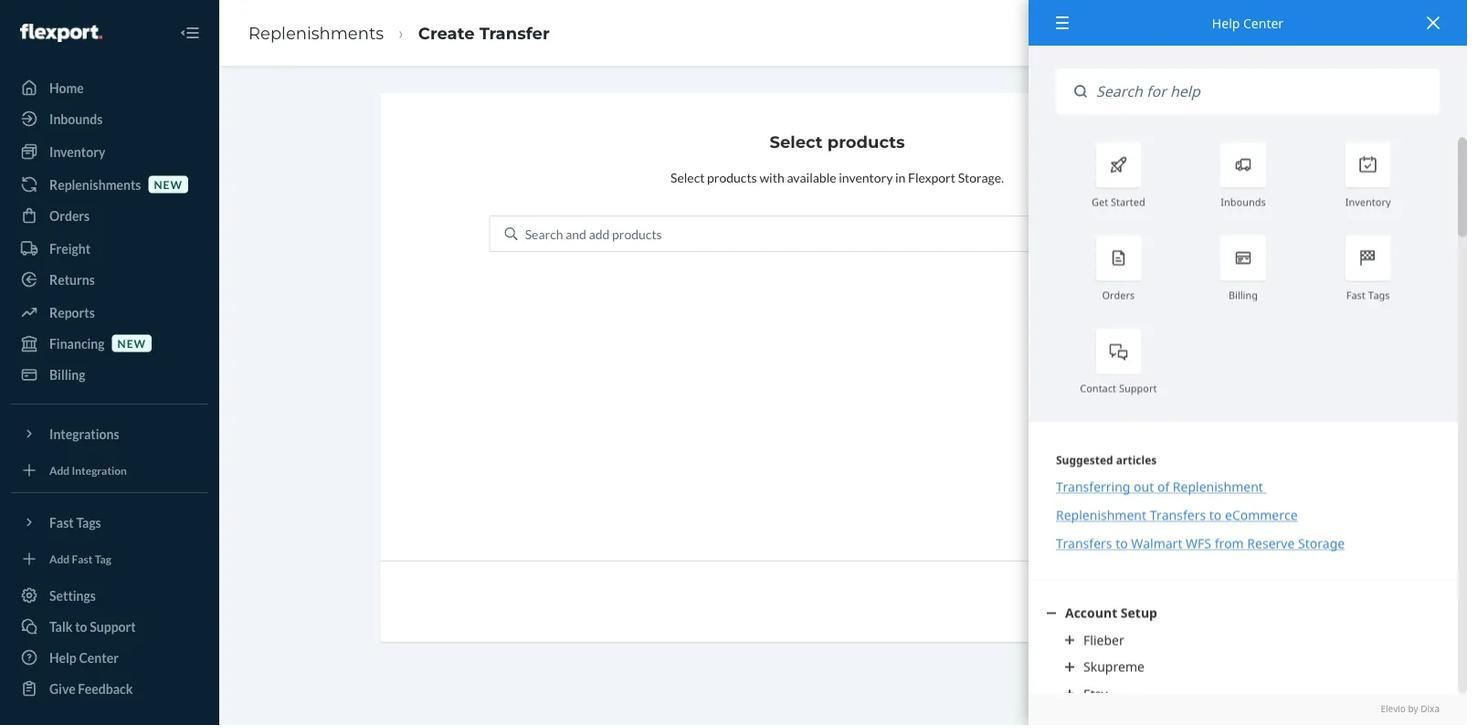Task type: describe. For each thing, give the bounding box(es) containing it.
started
[[1111, 195, 1146, 208]]

products for select products
[[828, 132, 905, 152]]

2 horizontal spatial to
[[1210, 507, 1222, 524]]

transferring out of replenishment
[[1057, 478, 1267, 496]]

1 vertical spatial billing
[[49, 367, 85, 382]]

reports link
[[11, 298, 208, 327]]

etsy link
[[1066, 686, 1422, 704]]

transfer
[[479, 23, 550, 43]]

add for add fast tag
[[49, 552, 70, 566]]

replenishments inside the breadcrumbs navigation
[[249, 23, 384, 43]]

settings
[[49, 588, 96, 604]]

talk to support button
[[11, 612, 208, 642]]

get
[[1092, 195, 1109, 208]]

elevio by dixa
[[1381, 703, 1440, 716]]

support inside button
[[90, 619, 136, 635]]

elevio by dixa link
[[1057, 703, 1440, 717]]

of
[[1158, 478, 1170, 496]]

account
[[1066, 604, 1118, 622]]

add for add integration
[[49, 464, 70, 477]]

transfers to walmart wfs from reserve storage
[[1057, 535, 1345, 552]]

returns link
[[11, 265, 208, 294]]

breadcrumbs navigation
[[234, 6, 565, 59]]

inventory link
[[11, 137, 208, 166]]

1 horizontal spatial tags
[[1369, 288, 1391, 302]]

add fast tag link
[[11, 545, 208, 574]]

get started
[[1092, 195, 1146, 208]]

1 vertical spatial replenishment
[[1057, 507, 1147, 524]]

flexport logo image
[[20, 24, 102, 42]]

select products with available inventory in flexport storage.
[[671, 170, 1004, 185]]

new for replenishments
[[154, 178, 183, 191]]

ecommerce
[[1226, 507, 1298, 524]]

0 horizontal spatial help
[[49, 650, 77, 666]]

1 horizontal spatial transfers
[[1150, 507, 1207, 524]]

fast inside dropdown button
[[49, 515, 74, 531]]

1 horizontal spatial center
[[1244, 14, 1284, 32]]

with
[[760, 170, 785, 185]]

storage.
[[958, 170, 1004, 185]]

0 horizontal spatial products
[[612, 226, 662, 242]]

articles
[[1117, 452, 1157, 467]]

elevio
[[1381, 703, 1406, 716]]

center inside help center link
[[79, 650, 119, 666]]

walmart
[[1132, 535, 1183, 552]]

replenishments link
[[249, 23, 384, 43]]

inbounds link
[[11, 104, 208, 133]]

talk
[[49, 619, 73, 635]]

1 vertical spatial inbounds
[[1221, 195, 1267, 208]]

integration
[[72, 464, 127, 477]]

skupreme
[[1084, 659, 1145, 676]]

setup
[[1121, 604, 1158, 622]]

create transfer
[[418, 23, 550, 43]]

create
[[418, 23, 475, 43]]

1 vertical spatial inventory
[[1346, 195, 1392, 208]]

suggested
[[1057, 452, 1114, 467]]

products for select products with available inventory in flexport storage.
[[707, 170, 757, 185]]

and
[[566, 226, 587, 242]]

select for select products with available inventory in flexport storage.
[[671, 170, 705, 185]]

returns
[[49, 272, 95, 287]]

help center inside help center link
[[49, 650, 119, 666]]

home
[[49, 80, 84, 96]]

add integration
[[49, 464, 127, 477]]

1 vertical spatial replenishments
[[49, 177, 141, 192]]

0 vertical spatial help center
[[1213, 14, 1284, 32]]

from
[[1215, 535, 1245, 552]]

add integration link
[[11, 456, 208, 485]]



Task type: vqa. For each thing, say whether or not it's contained in the screenshot.
'Reports'
yes



Task type: locate. For each thing, give the bounding box(es) containing it.
0 vertical spatial fast tags
[[1347, 288, 1391, 302]]

help center up search search field
[[1213, 14, 1284, 32]]

flieber
[[1084, 632, 1125, 649]]

0 vertical spatial support
[[1119, 382, 1157, 395]]

0 horizontal spatial inventory
[[49, 144, 105, 159]]

wfs
[[1186, 535, 1212, 552]]

transfers down of
[[1150, 507, 1207, 524]]

transfers down the transferring
[[1057, 535, 1113, 552]]

1 horizontal spatial replenishment
[[1173, 478, 1264, 496]]

to up from
[[1210, 507, 1222, 524]]

0 horizontal spatial billing
[[49, 367, 85, 382]]

0 vertical spatial products
[[828, 132, 905, 152]]

new down "reports" link
[[118, 337, 146, 350]]

transfers
[[1150, 507, 1207, 524], [1057, 535, 1113, 552]]

1 vertical spatial help
[[49, 650, 77, 666]]

close navigation image
[[179, 22, 201, 44]]

0 horizontal spatial transfers
[[1057, 535, 1113, 552]]

replenishments
[[249, 23, 384, 43], [49, 177, 141, 192]]

add inside add fast tag link
[[49, 552, 70, 566]]

0 vertical spatial fast
[[1347, 288, 1366, 302]]

support
[[1119, 382, 1157, 395], [90, 619, 136, 635]]

freight link
[[11, 234, 208, 263]]

add
[[589, 226, 610, 242]]

billing link
[[11, 360, 208, 389]]

give feedback
[[49, 681, 133, 697]]

0 horizontal spatial tags
[[76, 515, 101, 531]]

0 vertical spatial orders
[[49, 208, 90, 223]]

products
[[828, 132, 905, 152], [707, 170, 757, 185], [612, 226, 662, 242]]

0 horizontal spatial support
[[90, 619, 136, 635]]

1 vertical spatial select
[[671, 170, 705, 185]]

1 vertical spatial support
[[90, 619, 136, 635]]

freight
[[49, 241, 91, 256]]

fast tags inside dropdown button
[[49, 515, 101, 531]]

0 horizontal spatial select
[[671, 170, 705, 185]]

1 horizontal spatial help center
[[1213, 14, 1284, 32]]

0 vertical spatial inbounds
[[49, 111, 103, 127]]

2 vertical spatial products
[[612, 226, 662, 242]]

orders
[[49, 208, 90, 223], [1103, 288, 1135, 302]]

1 vertical spatial transfers
[[1057, 535, 1113, 552]]

1 horizontal spatial orders
[[1103, 288, 1135, 302]]

0 horizontal spatial new
[[118, 337, 146, 350]]

0 vertical spatial tags
[[1369, 288, 1391, 302]]

Search search field
[[1088, 69, 1440, 115]]

0 vertical spatial help
[[1213, 14, 1241, 32]]

fast tags
[[1347, 288, 1391, 302], [49, 515, 101, 531]]

help up give
[[49, 650, 77, 666]]

billing
[[1229, 288, 1259, 302], [49, 367, 85, 382]]

products up inventory at the top of the page
[[828, 132, 905, 152]]

1 horizontal spatial replenishments
[[249, 23, 384, 43]]

1 horizontal spatial new
[[154, 178, 183, 191]]

reserve
[[1248, 535, 1295, 552]]

products left 'with'
[[707, 170, 757, 185]]

1 horizontal spatial fast tags
[[1347, 288, 1391, 302]]

1 add from the top
[[49, 464, 70, 477]]

to right talk
[[75, 619, 87, 635]]

help
[[1213, 14, 1241, 32], [49, 650, 77, 666]]

inbounds
[[49, 111, 103, 127], [1221, 195, 1267, 208]]

contact
[[1080, 382, 1117, 395]]

help center
[[1213, 14, 1284, 32], [49, 650, 119, 666]]

select products
[[770, 132, 905, 152]]

home link
[[11, 73, 208, 102]]

1 vertical spatial tags
[[76, 515, 101, 531]]

inventory
[[49, 144, 105, 159], [1346, 195, 1392, 208]]

reports
[[49, 305, 95, 320]]

1 horizontal spatial billing
[[1229, 288, 1259, 302]]

0 horizontal spatial help center
[[49, 650, 119, 666]]

1 vertical spatial new
[[118, 337, 146, 350]]

help center link
[[11, 643, 208, 673]]

add
[[49, 464, 70, 477], [49, 552, 70, 566]]

feedback
[[78, 681, 133, 697]]

center up search search field
[[1244, 14, 1284, 32]]

give feedback button
[[11, 674, 208, 704]]

support right contact
[[1119, 382, 1157, 395]]

1 horizontal spatial inbounds
[[1221, 195, 1267, 208]]

tags
[[1369, 288, 1391, 302], [76, 515, 101, 531]]

0 vertical spatial replenishment
[[1173, 478, 1264, 496]]

2 horizontal spatial products
[[828, 132, 905, 152]]

0 vertical spatial inventory
[[49, 144, 105, 159]]

1 horizontal spatial select
[[770, 132, 823, 152]]

0 vertical spatial add
[[49, 464, 70, 477]]

account setup
[[1066, 604, 1158, 622]]

to for support
[[75, 619, 87, 635]]

select left 'with'
[[671, 170, 705, 185]]

new
[[154, 178, 183, 191], [118, 337, 146, 350]]

1 vertical spatial center
[[79, 650, 119, 666]]

to inside button
[[75, 619, 87, 635]]

select for select products
[[770, 132, 823, 152]]

tags inside dropdown button
[[76, 515, 101, 531]]

1 vertical spatial help center
[[49, 650, 119, 666]]

1 vertical spatial add
[[49, 552, 70, 566]]

skupreme link
[[1066, 659, 1422, 676]]

0 vertical spatial transfers
[[1150, 507, 1207, 524]]

orders link
[[11, 201, 208, 230]]

new for financing
[[118, 337, 146, 350]]

0 horizontal spatial orders
[[49, 208, 90, 223]]

dixa
[[1421, 703, 1440, 716]]

help center up give feedback
[[49, 650, 119, 666]]

search
[[525, 226, 563, 242]]

account setup link
[[1047, 604, 1440, 622]]

1 vertical spatial fast
[[49, 515, 74, 531]]

to left walmart
[[1116, 535, 1128, 552]]

0 vertical spatial replenishments
[[249, 23, 384, 43]]

to for walmart
[[1116, 535, 1128, 552]]

create transfer link
[[418, 23, 550, 43]]

give
[[49, 681, 76, 697]]

add fast tag
[[49, 552, 111, 566]]

replenishment down the transferring
[[1057, 507, 1147, 524]]

1 vertical spatial products
[[707, 170, 757, 185]]

storage
[[1299, 535, 1345, 552]]

1 horizontal spatial products
[[707, 170, 757, 185]]

1 horizontal spatial help
[[1213, 14, 1241, 32]]

transferring
[[1057, 478, 1131, 496]]

1 horizontal spatial inventory
[[1346, 195, 1392, 208]]

products right add
[[612, 226, 662, 242]]

support down settings 'link'
[[90, 619, 136, 635]]

available
[[787, 170, 837, 185]]

2 vertical spatial fast
[[72, 552, 93, 566]]

add inside add integration link
[[49, 464, 70, 477]]

2 vertical spatial to
[[75, 619, 87, 635]]

0 horizontal spatial center
[[79, 650, 119, 666]]

select up available
[[770, 132, 823, 152]]

1 horizontal spatial support
[[1119, 382, 1157, 395]]

0 vertical spatial to
[[1210, 507, 1222, 524]]

replenishment up replenishment transfers to ecommerce
[[1173, 478, 1264, 496]]

settings link
[[11, 581, 208, 611]]

replenishment transfers to ecommerce
[[1057, 507, 1298, 524]]

financing
[[49, 336, 105, 351]]

search image
[[505, 228, 518, 240]]

0 horizontal spatial inbounds
[[49, 111, 103, 127]]

new up the orders link
[[154, 178, 183, 191]]

integrations
[[49, 426, 119, 442]]

by
[[1409, 703, 1419, 716]]

out
[[1134, 478, 1155, 496]]

0 vertical spatial select
[[770, 132, 823, 152]]

etsy
[[1084, 686, 1108, 703]]

inventory
[[839, 170, 893, 185]]

help up search search field
[[1213, 14, 1241, 32]]

0 horizontal spatial replenishments
[[49, 177, 141, 192]]

2 add from the top
[[49, 552, 70, 566]]

contact support
[[1080, 382, 1157, 395]]

fast tags button
[[11, 508, 208, 537]]

flexport
[[909, 170, 956, 185]]

flieber link
[[1066, 632, 1422, 649]]

1 horizontal spatial to
[[1116, 535, 1128, 552]]

search and add products
[[525, 226, 662, 242]]

center down talk to support
[[79, 650, 119, 666]]

integrations button
[[11, 419, 208, 449]]

talk to support
[[49, 619, 136, 635]]

1 vertical spatial to
[[1116, 535, 1128, 552]]

0 horizontal spatial to
[[75, 619, 87, 635]]

in
[[896, 170, 906, 185]]

to
[[1210, 507, 1222, 524], [1116, 535, 1128, 552], [75, 619, 87, 635]]

center
[[1244, 14, 1284, 32], [79, 650, 119, 666]]

0 vertical spatial new
[[154, 178, 183, 191]]

select
[[770, 132, 823, 152], [671, 170, 705, 185]]

add up the settings
[[49, 552, 70, 566]]

0 horizontal spatial replenishment
[[1057, 507, 1147, 524]]

1 vertical spatial fast tags
[[49, 515, 101, 531]]

1 vertical spatial orders
[[1103, 288, 1135, 302]]

add left integration
[[49, 464, 70, 477]]

0 vertical spatial center
[[1244, 14, 1284, 32]]

tag
[[95, 552, 111, 566]]

0 horizontal spatial fast tags
[[49, 515, 101, 531]]

0 vertical spatial billing
[[1229, 288, 1259, 302]]

suggested articles
[[1057, 452, 1157, 467]]



